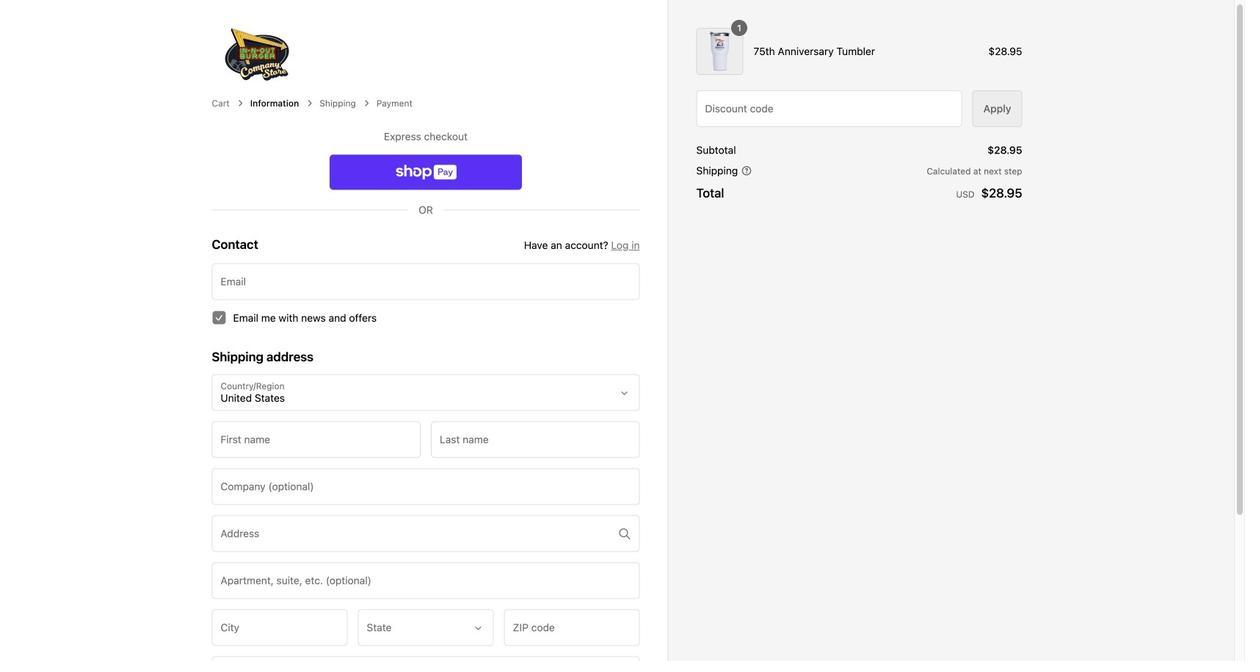 Task type: describe. For each thing, give the bounding box(es) containing it.
Phone telephone field
[[213, 657, 618, 661]]

shipping policy image
[[742, 166, 752, 176]]

Apartment, suite, etc. (optional) text field
[[213, 563, 639, 598]]

apply discount code image
[[984, 101, 1012, 116]]

1 row from the top
[[697, 20, 1023, 75]]

4 row from the top
[[697, 184, 1023, 202]]



Task type: locate. For each thing, give the bounding box(es) containing it.
Discount code text field
[[697, 91, 962, 126]]

First name text field
[[213, 422, 420, 457]]

Company (optional) text field
[[213, 469, 639, 504]]

ZIP code text field
[[505, 610, 639, 645]]

City text field
[[213, 610, 347, 645]]

cell
[[697, 20, 748, 75]]

75th anniversary tumbler image
[[697, 28, 744, 75]]

3 row from the top
[[697, 163, 1023, 178]]

row
[[697, 20, 1023, 75], [697, 143, 1023, 158], [697, 163, 1023, 178], [697, 184, 1023, 202]]

table
[[697, 143, 1023, 202]]

Email email field
[[213, 264, 639, 299]]

2 row from the top
[[697, 143, 1023, 158]]

Address text field
[[213, 516, 639, 551]]

Last name text field
[[432, 422, 639, 457]]

None checkbox
[[212, 310, 227, 325]]



